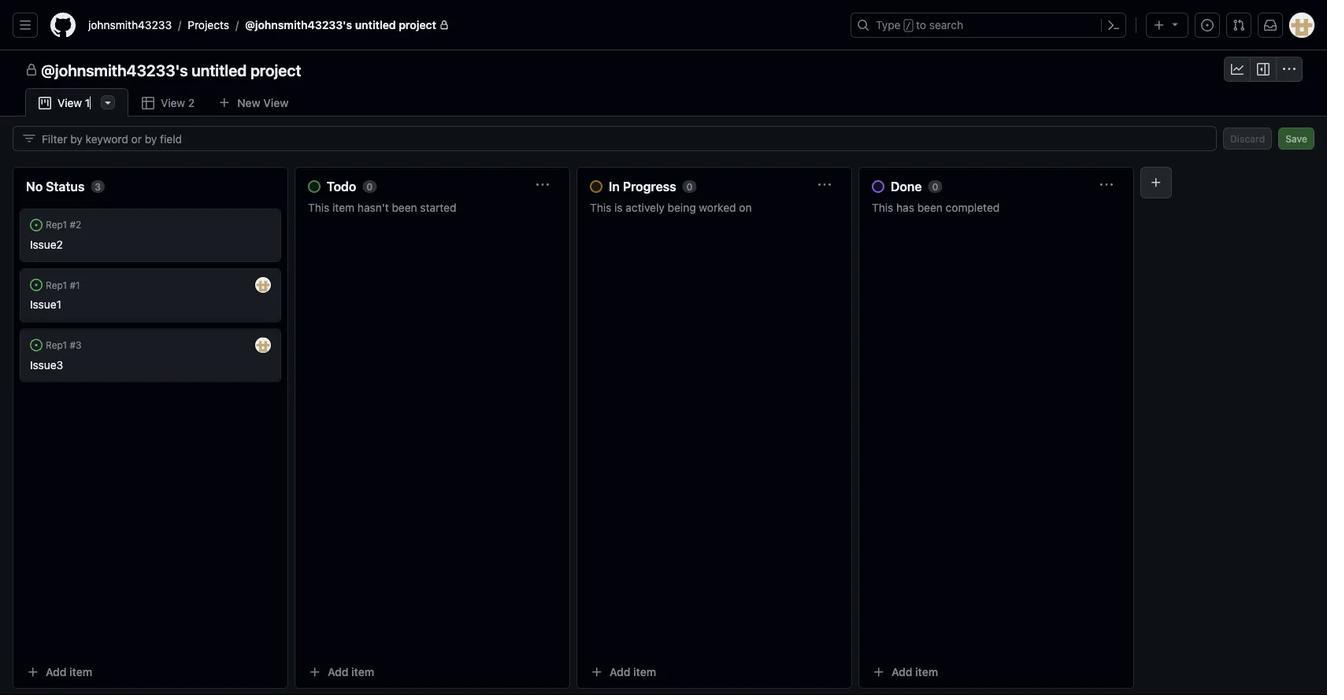 Task type: locate. For each thing, give the bounding box(es) containing it.
0 horizontal spatial this
[[308, 201, 329, 214]]

1 this from the left
[[308, 201, 329, 214]]

2 been from the left
[[917, 201, 943, 214]]

3 rep1 from the top
[[46, 340, 67, 351]]

issue opened image
[[1201, 19, 1214, 32]]

1 horizontal spatial been
[[917, 201, 943, 214]]

@johnsmith43233's untitled project link
[[239, 13, 455, 38]]

rep1
[[46, 220, 67, 231], [46, 280, 67, 291], [46, 340, 67, 351]]

2 down status
[[76, 220, 81, 231]]

0 vertical spatial @johnsmith43233's
[[245, 19, 352, 32]]

2 horizontal spatial /
[[905, 20, 911, 32]]

this for in progress
[[590, 201, 611, 214]]

1 horizontal spatial 0
[[686, 181, 693, 192]]

0 horizontal spatial 2
[[76, 220, 81, 231]]

@johnsmith43233's untitled project
[[245, 19, 436, 32], [41, 61, 301, 79]]

2 # from the top
[[70, 280, 76, 291]]

been
[[392, 201, 417, 214], [917, 201, 943, 214]]

this for done
[[872, 201, 893, 214]]

1 vertical spatial rep1
[[46, 280, 67, 291]]

this has been completed
[[872, 201, 1000, 214]]

1 0 from the left
[[366, 181, 373, 192]]

0 horizontal spatial been
[[392, 201, 417, 214]]

has
[[896, 201, 914, 214]]

1 vertical spatial 2
[[76, 220, 81, 231]]

tab list
[[25, 88, 324, 117]]

plus image
[[1153, 19, 1166, 31]]

open issue image up issue2 button
[[30, 219, 43, 231]]

0 up the hasn't
[[366, 181, 373, 192]]

todo
[[327, 179, 356, 194]]

2 horizontal spatial this
[[872, 201, 893, 214]]

view
[[263, 96, 289, 109], [161, 96, 185, 109]]

list containing johnsmith43233 / projects /
[[82, 13, 841, 38]]

issue2
[[30, 238, 63, 251]]

1 vertical spatial project
[[250, 61, 301, 79]]

2 vertical spatial open issue image
[[30, 339, 43, 351]]

@johnsmith43233's inside project navigation
[[41, 61, 188, 79]]

tab panel
[[0, 117, 1327, 695]]

Filter by keyword or by field field
[[42, 127, 1203, 150]]

command palette image
[[1107, 19, 1120, 32]]

0 vertical spatial @johnsmith43233's untitled project
[[245, 19, 436, 32]]

2 left "new"
[[188, 96, 195, 109]]

0 horizontal spatial project
[[250, 61, 301, 79]]

1 horizontal spatial project
[[399, 19, 436, 32]]

view right "new"
[[263, 96, 289, 109]]

/ right projects
[[236, 19, 239, 31]]

0 horizontal spatial 3
[[76, 340, 82, 351]]

2 this from the left
[[590, 201, 611, 214]]

/ left projects
[[178, 19, 181, 31]]

open issue image up issue1 button
[[30, 279, 43, 291]]

1 horizontal spatial /
[[236, 19, 239, 31]]

1 vertical spatial @johnsmith43233's untitled project
[[41, 61, 301, 79]]

0 horizontal spatial untitled
[[191, 61, 247, 79]]

status
[[46, 179, 85, 194]]

0 for done
[[932, 181, 938, 192]]

rep1 up issue2 button
[[46, 220, 67, 231]]

0 vertical spatial rep1
[[46, 220, 67, 231]]

0 up "this has been completed"
[[932, 181, 938, 192]]

rep1 for issue3
[[46, 340, 67, 351]]

/ for type
[[905, 20, 911, 32]]

2
[[188, 96, 195, 109], [76, 220, 81, 231]]

issue3 button
[[30, 358, 63, 371]]

this left item
[[308, 201, 329, 214]]

view options for view 1 image
[[102, 96, 114, 109]]

on
[[739, 201, 752, 214]]

sc 9kayk9 0 image
[[1231, 63, 1244, 76], [1283, 63, 1296, 76], [25, 64, 38, 76], [39, 97, 51, 109], [142, 97, 154, 109], [23, 132, 35, 145]]

johnsmith43233 image
[[255, 337, 271, 353]]

project navigation
[[0, 50, 1327, 88]]

#
[[70, 220, 76, 231], [70, 280, 76, 291], [70, 340, 76, 351]]

2 rep1 from the top
[[46, 280, 67, 291]]

this left has
[[872, 201, 893, 214]]

discard button
[[1223, 128, 1272, 150]]

rep1 # 2
[[46, 220, 81, 231]]

view 2
[[161, 96, 195, 109]]

list
[[82, 13, 841, 38]]

1 been from the left
[[392, 201, 417, 214]]

save
[[1286, 133, 1307, 144]]

tab list containing new view
[[25, 88, 324, 117]]

view right view options for view 1 'icon'
[[161, 96, 185, 109]]

this left is
[[590, 201, 611, 214]]

0 for in progress
[[686, 181, 693, 192]]

issue3
[[30, 358, 63, 371]]

this for todo
[[308, 201, 329, 214]]

issue2 button
[[30, 238, 63, 251]]

0 horizontal spatial /
[[178, 19, 181, 31]]

0 vertical spatial #
[[70, 220, 76, 231]]

1 vertical spatial @johnsmith43233's
[[41, 61, 188, 79]]

0 vertical spatial untitled
[[355, 19, 396, 32]]

0
[[366, 181, 373, 192], [686, 181, 693, 192], [932, 181, 938, 192]]

0 vertical spatial project
[[399, 19, 436, 32]]

2 horizontal spatial 0
[[932, 181, 938, 192]]

3 # from the top
[[70, 340, 76, 351]]

/
[[178, 19, 181, 31], [236, 19, 239, 31], [905, 20, 911, 32]]

completed
[[946, 201, 1000, 214]]

1 vertical spatial untitled
[[191, 61, 247, 79]]

done
[[891, 179, 922, 194]]

@johnsmith43233's
[[245, 19, 352, 32], [41, 61, 188, 79]]

/ for johnsmith43233
[[178, 19, 181, 31]]

is
[[614, 201, 623, 214]]

discard
[[1230, 133, 1265, 144]]

sc 9kayk9 0 image inside view filters region
[[23, 132, 35, 145]]

0 vertical spatial 2
[[188, 96, 195, 109]]

2 open issue image from the top
[[30, 279, 43, 291]]

0 up being
[[686, 181, 693, 192]]

/ inside type / to search
[[905, 20, 911, 32]]

open issue image up issue3
[[30, 339, 43, 351]]

2 vertical spatial #
[[70, 340, 76, 351]]

1 vertical spatial open issue image
[[30, 279, 43, 291]]

johnsmith43233 link
[[82, 13, 178, 38]]

1 horizontal spatial view
[[263, 96, 289, 109]]

3
[[95, 181, 101, 192], [76, 340, 82, 351]]

2 0 from the left
[[686, 181, 693, 192]]

in progress column menu image
[[818, 179, 831, 191]]

0 horizontal spatial 0
[[366, 181, 373, 192]]

project
[[399, 19, 436, 32], [250, 61, 301, 79]]

untitled up "new"
[[191, 61, 247, 79]]

been right the hasn't
[[392, 201, 417, 214]]

project inside navigation
[[250, 61, 301, 79]]

0 horizontal spatial view
[[161, 96, 185, 109]]

untitled left lock image
[[355, 19, 396, 32]]

# for issue1
[[70, 280, 76, 291]]

notifications image
[[1264, 19, 1277, 32]]

add a new column to the board image
[[1150, 176, 1162, 189]]

open issue image
[[30, 219, 43, 231], [30, 279, 43, 291], [30, 339, 43, 351]]

3 this from the left
[[872, 201, 893, 214]]

triangle down image
[[1169, 18, 1181, 30]]

0 vertical spatial 3
[[95, 181, 101, 192]]

rep1 left '1'
[[46, 280, 67, 291]]

1 horizontal spatial this
[[590, 201, 611, 214]]

project left lock image
[[399, 19, 436, 32]]

/ left to
[[905, 20, 911, 32]]

2 vertical spatial rep1
[[46, 340, 67, 351]]

rep1 up issue3
[[46, 340, 67, 351]]

1 vertical spatial #
[[70, 280, 76, 291]]

0 horizontal spatial @johnsmith43233's
[[41, 61, 188, 79]]

3 0 from the left
[[932, 181, 938, 192]]

3 open issue image from the top
[[30, 339, 43, 351]]

been right has
[[917, 201, 943, 214]]

project up new view
[[250, 61, 301, 79]]

1 view from the left
[[263, 96, 289, 109]]

1 horizontal spatial @johnsmith43233's
[[245, 19, 352, 32]]

0 vertical spatial open issue image
[[30, 219, 43, 231]]

untitled
[[355, 19, 396, 32], [191, 61, 247, 79]]

hasn't
[[357, 201, 389, 214]]

being
[[668, 201, 696, 214]]

this
[[308, 201, 329, 214], [590, 201, 611, 214], [872, 201, 893, 214]]



Task type: vqa. For each thing, say whether or not it's contained in the screenshot.
left the
no



Task type: describe. For each thing, give the bounding box(es) containing it.
1 horizontal spatial 3
[[95, 181, 101, 192]]

done column menu image
[[1100, 179, 1113, 191]]

sc 9kayk9 0 image
[[1257, 63, 1270, 76]]

Change view name field
[[57, 95, 91, 111]]

view inside popup button
[[263, 96, 289, 109]]

issue1
[[30, 298, 61, 311]]

started
[[420, 201, 456, 214]]

view 2 link
[[128, 88, 208, 117]]

search
[[929, 19, 963, 32]]

item
[[332, 201, 354, 214]]

tab panel containing no status
[[0, 117, 1327, 695]]

new view button
[[208, 90, 299, 115]]

johnsmith43233 image
[[255, 277, 271, 293]]

lock image
[[439, 20, 449, 30]]

todo column menu image
[[536, 179, 549, 191]]

rep1 for issue1
[[46, 280, 67, 291]]

in progress
[[609, 179, 676, 194]]

new view
[[237, 96, 289, 109]]

untitled inside project navigation
[[191, 61, 247, 79]]

issue1 button
[[30, 298, 61, 311]]

rep1 # 1
[[46, 280, 80, 291]]

1 rep1 from the top
[[46, 220, 67, 231]]

progress
[[623, 179, 676, 194]]

type / to search
[[876, 19, 963, 32]]

1 horizontal spatial untitled
[[355, 19, 396, 32]]

in
[[609, 179, 620, 194]]

1
[[76, 280, 80, 291]]

worked
[[699, 201, 736, 214]]

2 view from the left
[[161, 96, 185, 109]]

open issue image for issue3
[[30, 339, 43, 351]]

johnsmith43233 / projects /
[[88, 19, 239, 32]]

sc 9kayk9 0 image inside view 2 link
[[142, 97, 154, 109]]

git pull request image
[[1233, 19, 1245, 32]]

0 for todo
[[366, 181, 373, 192]]

this item hasn't been started
[[308, 201, 456, 214]]

to
[[916, 19, 926, 32]]

projects
[[188, 19, 229, 32]]

type
[[876, 19, 901, 32]]

new
[[237, 96, 260, 109]]

1 vertical spatial 3
[[76, 340, 82, 351]]

rep1 # 3
[[46, 340, 82, 351]]

no status
[[26, 179, 85, 194]]

this is actively being worked on
[[590, 201, 752, 214]]

project inside list
[[399, 19, 436, 32]]

1 # from the top
[[70, 220, 76, 231]]

projects link
[[181, 13, 236, 38]]

@johnsmith43233's untitled project inside project navigation
[[41, 61, 301, 79]]

homepage image
[[50, 13, 76, 38]]

open issue image for issue1
[[30, 279, 43, 291]]

# for issue3
[[70, 340, 76, 351]]

no
[[26, 179, 43, 194]]

1 open issue image from the top
[[30, 219, 43, 231]]

view filters region
[[13, 126, 1314, 151]]

1 horizontal spatial 2
[[188, 96, 195, 109]]

save button
[[1278, 128, 1314, 150]]

actively
[[626, 201, 665, 214]]

@johnsmith43233's untitled project inside list
[[245, 19, 436, 32]]

johnsmith43233
[[88, 19, 172, 32]]



